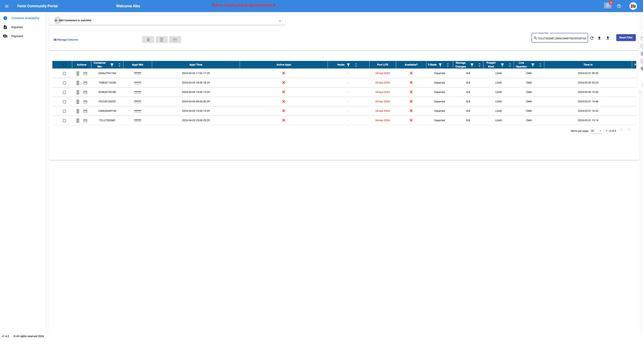 Task type: locate. For each thing, give the bounding box(es) containing it.
no color image
[[5, 4, 9, 8], [3, 34, 8, 38], [534, 36, 539, 40], [606, 36, 611, 40], [173, 37, 177, 42], [110, 63, 114, 67], [347, 63, 351, 67], [354, 63, 359, 67], [439, 63, 443, 67], [478, 63, 482, 67], [501, 63, 505, 67], [531, 63, 536, 67], [539, 63, 543, 67], [83, 81, 88, 85], [76, 90, 80, 95], [83, 90, 88, 95], [76, 100, 80, 104], [83, 118, 88, 123], [620, 127, 624, 132]]

grid
[[52, 61, 644, 125]]

6 column header from the left
[[328, 61, 370, 69]]

10 column header from the left
[[454, 61, 484, 69]]

row
[[52, 61, 644, 69], [52, 69, 644, 78], [52, 78, 644, 88], [52, 88, 644, 97], [52, 97, 644, 106], [52, 106, 644, 116], [52, 116, 644, 125]]

cell for 2nd row from the top of the page
[[633, 69, 644, 78]]

1 cell from the top
[[633, 69, 644, 78]]

8 column header from the left
[[396, 61, 427, 69]]

navigation
[[0, 12, 45, 41]]

4 cell from the top
[[633, 97, 644, 106]]

2 cell from the top
[[633, 78, 644, 87]]

3 row from the top
[[52, 78, 644, 88]]

6 cell from the top
[[633, 116, 644, 125]]

2 row from the top
[[52, 69, 644, 78]]

cell for fifth row from the bottom
[[633, 78, 644, 87]]

6 row from the top
[[52, 106, 644, 116]]

5 cell from the top
[[633, 106, 644, 116]]

3 cell from the top
[[633, 88, 644, 97]]

1 column header from the left
[[72, 61, 91, 69]]

cell for 5th row
[[633, 97, 644, 106]]

5 row from the top
[[52, 97, 644, 106]]

column header
[[72, 61, 91, 69], [91, 61, 124, 69], [124, 61, 152, 69], [152, 61, 240, 69], [240, 61, 328, 69], [328, 61, 370, 69], [370, 61, 396, 69], [396, 61, 427, 69], [427, 61, 454, 69], [454, 61, 484, 69], [484, 61, 514, 69], [514, 61, 545, 69], [545, 61, 633, 69], [633, 61, 644, 69]]

13 column header from the left
[[545, 61, 633, 69]]

delete image
[[146, 37, 151, 42]]

no color image
[[606, 3, 611, 7], [617, 4, 622, 8], [3, 16, 8, 20], [54, 18, 58, 23], [3, 25, 8, 29], [590, 36, 595, 40], [598, 36, 602, 40], [53, 37, 57, 42], [160, 37, 164, 42], [117, 63, 122, 67], [446, 63, 451, 67], [470, 63, 475, 67], [508, 63, 513, 67], [76, 71, 80, 76], [83, 71, 88, 76], [76, 81, 80, 85], [83, 100, 88, 104], [76, 109, 80, 114], [83, 109, 88, 114], [76, 118, 80, 123], [628, 127, 632, 132]]

cell
[[633, 69, 644, 78], [633, 78, 644, 87], [633, 88, 644, 97], [633, 97, 644, 106], [633, 106, 644, 116], [633, 116, 644, 125]]

Global Watchlist Filter field
[[539, 37, 587, 40]]



Task type: vqa. For each thing, say whether or not it's contained in the screenshot.
1st Row from the bottom
yes



Task type: describe. For each thing, give the bounding box(es) containing it.
4 column header from the left
[[152, 61, 240, 69]]

14 column header from the left
[[633, 61, 644, 69]]

12 column header from the left
[[514, 61, 545, 69]]

cell for second row from the bottom of the page
[[633, 106, 644, 116]]

1 row from the top
[[52, 61, 644, 69]]

cell for first row from the bottom of the page
[[633, 116, 644, 125]]

cell for fourth row from the top of the page
[[633, 88, 644, 97]]

7 column header from the left
[[370, 61, 396, 69]]

9 column header from the left
[[427, 61, 454, 69]]

7 row from the top
[[52, 116, 644, 125]]

4 row from the top
[[52, 88, 644, 97]]

11 column header from the left
[[484, 61, 514, 69]]

5 column header from the left
[[240, 61, 328, 69]]

2 column header from the left
[[91, 61, 124, 69]]

3 column header from the left
[[124, 61, 152, 69]]



